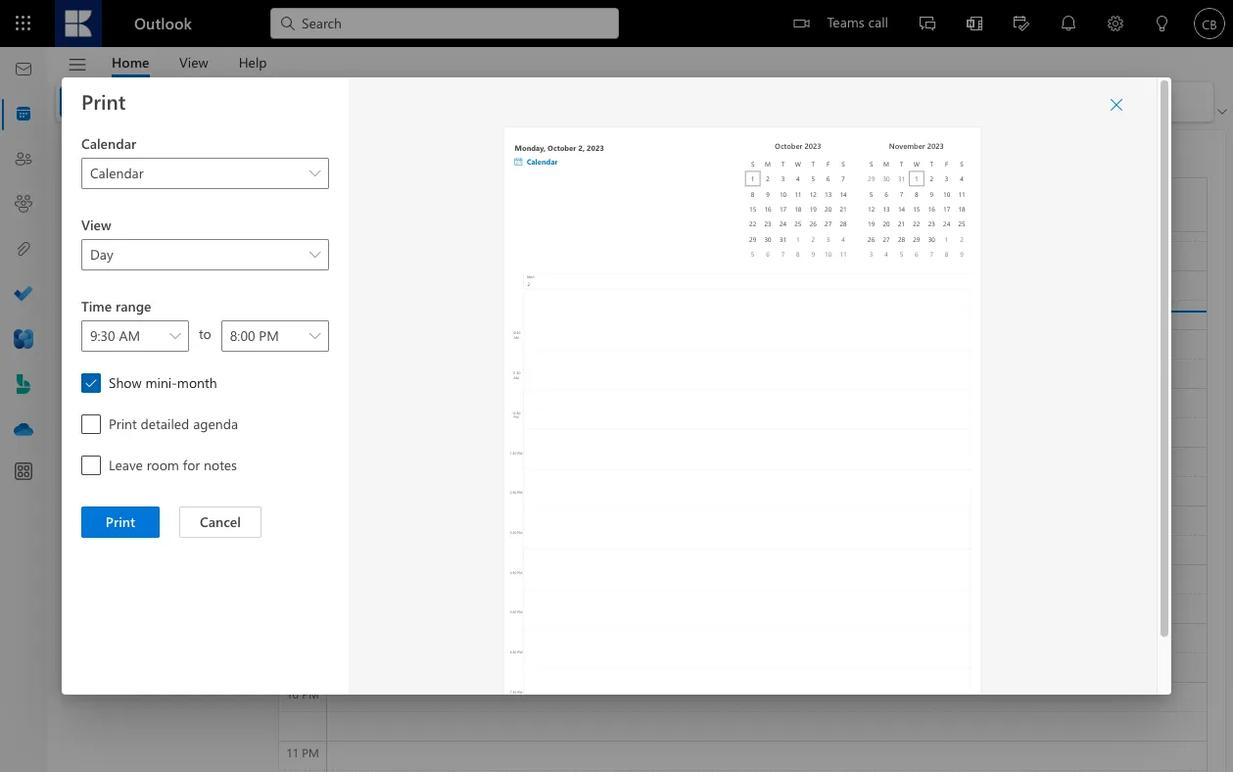 Task type: vqa. For each thing, say whether or not it's contained in the screenshot.


Task type: locate. For each thing, give the bounding box(es) containing it.
2  from the top
[[65, 477, 78, 491]]

0 vertical spatial 8
[[75, 229, 82, 245]]

outlook link
[[134, 0, 192, 47]]

view down outlook link
[[179, 52, 208, 71]]

t right w
[[185, 174, 191, 190]]

1 vertical spatial 8 button
[[149, 335, 172, 359]]

0 horizontal spatial 2023
[[47, 199, 77, 218]]

1 vertical spatial 10 button
[[204, 335, 227, 359]]

print document
[[0, 0, 1234, 772]]


[[794, 16, 810, 31]]

cell
[[65, 196, 92, 223], [92, 196, 120, 223], [65, 278, 92, 306], [92, 278, 120, 306], [120, 278, 147, 306], [147, 278, 174, 306]]

1 vertical spatial 
[[65, 477, 78, 491]]

range
[[116, 297, 151, 315]]

Time range from 9:30 AM field
[[81, 320, 189, 353]]

month
[[177, 373, 217, 392]]

1 vertical spatial 9
[[185, 339, 191, 355]]

go to my booking page button
[[48, 417, 271, 453]]

 button
[[57, 137, 88, 165]]

21 button
[[231, 253, 255, 276]]

print down 
[[81, 87, 126, 114]]

view inside print document
[[81, 215, 111, 234]]

30 button
[[94, 308, 118, 331]]

view inside button
[[179, 52, 208, 71]]

2,
[[47, 180, 57, 199]]

bookings image
[[14, 375, 33, 395]]

14
[[237, 229, 249, 245]]

view
[[179, 52, 208, 71], [81, 215, 111, 234]]

print detailed agenda
[[109, 414, 238, 433]]

1 vertical spatial 8
[[158, 339, 164, 355]]

11 button down 4 "button"
[[231, 335, 255, 359]]

9:30
[[90, 326, 115, 345]]

0 horizontal spatial t
[[130, 174, 136, 190]]


[[1109, 97, 1125, 112]]

notes
[[204, 455, 237, 474]]

11 button left 12
[[149, 225, 172, 249]]

0 vertical spatial 2023
[[148, 141, 179, 160]]

2 horizontal spatial 11
[[286, 745, 299, 760]]

4 right 8:00 pm
[[289, 333, 296, 349]]

cancel
[[200, 512, 241, 531]]

8
[[75, 229, 82, 245], [158, 339, 164, 355]]

5 button
[[67, 335, 90, 359]]

pm for 10 pm
[[302, 686, 319, 702]]

10 up the 17
[[127, 229, 140, 245]]

pm inside field
[[259, 326, 279, 345]]

calendar down my calendars
[[95, 510, 149, 529]]

4 inside "button"
[[240, 312, 246, 327]]

1 s from the left
[[75, 174, 82, 190]]

pm right "8:00"
[[259, 326, 279, 345]]

11 left 12
[[154, 229, 167, 245]]

1 horizontal spatial 11 button
[[231, 335, 255, 359]]

1 vertical spatial view
[[81, 215, 111, 234]]

0 vertical spatial view
[[179, 52, 208, 71]]

print down 'add calendar'
[[109, 414, 137, 433]]

0 vertical spatial 10
[[127, 229, 140, 245]]

0 horizontal spatial 8
[[75, 229, 82, 245]]

date
[[47, 143, 74, 162]]

9 button up 16 button
[[94, 225, 118, 249]]

s for saturday 'element'
[[240, 174, 246, 190]]

tab list
[[97, 47, 282, 77]]


[[67, 54, 88, 75]]

11 down 4 "button"
[[237, 339, 249, 355]]

view up day
[[81, 215, 111, 234]]

2 vertical spatial 11
[[286, 745, 299, 760]]

1 vertical spatial calendar
[[90, 163, 144, 182]]

2 vertical spatial print
[[106, 512, 135, 531]]

18
[[154, 257, 167, 272]]

0 horizontal spatial 11
[[154, 229, 167, 245]]

0 vertical spatial to
[[199, 324, 211, 343]]

0 horizontal spatial 10 button
[[121, 225, 145, 249]]

0 vertical spatial 10 button
[[121, 225, 145, 249]]

cell down 16 button
[[92, 278, 120, 306]]

1 vertical spatial 9 button
[[176, 335, 200, 359]]

cell down m
[[92, 196, 120, 223]]

0 horizontal spatial 10
[[127, 229, 140, 245]]

t
[[130, 174, 136, 190], [185, 174, 191, 190]]

pm up 11 pm
[[302, 686, 319, 702]]

8 button up the 15 button
[[67, 225, 90, 249]]

10 for the top 10 'button'
[[127, 229, 140, 245]]

s right friday element
[[240, 174, 246, 190]]

2 button
[[176, 308, 200, 331]]

2 horizontal spatial 10
[[286, 686, 299, 702]]

3 button
[[204, 308, 227, 331]]

9
[[103, 229, 109, 245], [185, 339, 191, 355]]

wednesday element
[[147, 169, 174, 196]]

10 button
[[121, 225, 145, 249], [204, 335, 227, 359]]

6
[[103, 339, 109, 355]]

0 horizontal spatial view
[[81, 215, 111, 234]]

1 t from the left
[[130, 174, 136, 190]]

4 for 4
[[240, 312, 246, 327]]

1 horizontal spatial 8 button
[[149, 335, 172, 359]]

my calendars
[[95, 474, 177, 492]]

2023 down the sunday element
[[47, 199, 77, 218]]

1 horizontal spatial view
[[179, 52, 208, 71]]

2
[[348, 204, 357, 224], [185, 312, 191, 327]]

8 right 7 button
[[158, 339, 164, 355]]

today button
[[291, 138, 369, 169]]

4 right 3
[[240, 312, 246, 327]]

2 t from the left
[[185, 174, 191, 190]]

home
[[112, 52, 149, 71]]

1 horizontal spatial 2
[[348, 204, 357, 224]]

cancel button
[[179, 506, 261, 538]]

work
[[318, 92, 350, 111]]

1 vertical spatial 4
[[289, 333, 296, 349]]

1 vertical spatial 2023
[[47, 199, 77, 218]]

s inside saturday 'element'
[[240, 174, 246, 190]]

0 horizontal spatial 11 button
[[149, 225, 172, 249]]

to right go on the left bottom
[[116, 426, 129, 444]]

pm
[[259, 326, 279, 345], [299, 333, 316, 349], [302, 686, 319, 702], [302, 745, 319, 760]]

1 horizontal spatial 11
[[237, 339, 249, 355]]

show
[[109, 373, 142, 392]]

0 vertical spatial 2
[[348, 204, 357, 224]]

2 inside mon 2
[[348, 204, 357, 224]]

1 horizontal spatial to
[[199, 324, 211, 343]]

11 down "10 pm"
[[286, 745, 299, 760]]

8:00
[[230, 326, 255, 345]]

files image
[[14, 240, 33, 260]]

0 horizontal spatial 9
[[103, 229, 109, 245]]

calendar image
[[14, 105, 33, 124]]

10 down the 3 button at the left top of the page
[[209, 339, 222, 355]]

f
[[213, 174, 218, 190]]

friday element
[[202, 169, 229, 196]]

1 horizontal spatial s
[[240, 174, 246, 190]]

1 vertical spatial october
[[47, 162, 96, 180]]

help
[[239, 52, 267, 71]]

pm down "10 pm"
[[302, 745, 319, 760]]

13
[[209, 229, 222, 245]]

9 up 16 button
[[103, 229, 109, 245]]

0 horizontal spatial to
[[116, 426, 129, 444]]

9 down 2 'button'
[[185, 339, 191, 355]]

4 for 4 pm
[[289, 333, 296, 349]]

0 horizontal spatial 4
[[240, 312, 246, 327]]

2023 up w
[[148, 141, 179, 160]]

11 button
[[149, 225, 172, 249], [231, 335, 255, 359]]

organizational logo image
[[55, 0, 102, 47]]

4 button
[[231, 308, 255, 331]]

2 down mon
[[348, 204, 357, 224]]

10 up 11 pm
[[286, 686, 299, 702]]

1 vertical spatial to
[[116, 426, 129, 444]]

1 horizontal spatial 10
[[209, 339, 222, 355]]

cell right 2, in the left of the page
[[65, 196, 92, 223]]

calendar up monday element at the left of the page
[[81, 134, 136, 153]]

18 button
[[149, 253, 172, 276]]

0 vertical spatial 9
[[103, 229, 109, 245]]

2 s from the left
[[240, 174, 246, 190]]

4
[[240, 312, 246, 327], [289, 333, 296, 349]]

1 horizontal spatial 4
[[289, 333, 296, 349]]

0 horizontal spatial 2
[[185, 312, 191, 327]]

1 vertical spatial 10
[[209, 339, 222, 355]]

0 vertical spatial 4
[[240, 312, 246, 327]]

pm right 8:00 pm
[[299, 333, 316, 349]]

cell down the 15 button
[[65, 278, 92, 306]]

0 vertical spatial 11
[[154, 229, 167, 245]]

s right 2, in the left of the page
[[75, 174, 82, 190]]

29 button
[[67, 308, 90, 331]]

0 vertical spatial 11 button
[[149, 225, 172, 249]]

8 button
[[67, 225, 90, 249], [149, 335, 172, 359]]

tab list containing home
[[97, 47, 282, 77]]

t right m
[[130, 174, 136, 190]]

1  from the top
[[65, 144, 78, 158]]

work week button
[[285, 86, 396, 118]]

show mini-month
[[109, 373, 217, 392]]

14 button
[[231, 225, 255, 249]]

help button
[[224, 47, 282, 77]]

1 horizontal spatial 8
[[158, 339, 164, 355]]

10 button up the 17
[[121, 225, 145, 249]]

10 button down the 3 button at the left top of the page
[[204, 335, 227, 359]]

detailed
[[141, 414, 189, 433]]

0 horizontal spatial 8 button
[[67, 225, 90, 249]]

print down my
[[106, 512, 135, 531]]

 left my
[[65, 477, 78, 491]]

0 vertical spatial 9 button
[[94, 225, 118, 249]]

leave
[[109, 455, 143, 474]]

8 up the 15 button
[[75, 229, 82, 245]]

to
[[199, 324, 211, 343], [116, 426, 129, 444]]

0 horizontal spatial s
[[75, 174, 82, 190]]

thursday element
[[174, 169, 202, 196]]

october inside "button"
[[94, 141, 145, 160]]

mon 2
[[339, 182, 363, 224]]

11
[[154, 229, 167, 245], [237, 339, 249, 355], [286, 745, 299, 760]]

0 vertical spatial 
[[65, 144, 78, 158]]

1 vertical spatial 11
[[237, 339, 249, 355]]

2023 inside "button"
[[148, 141, 179, 160]]

9 button down 2 'button'
[[176, 335, 200, 359]]

Time range to 8:00 PM field
[[221, 320, 329, 353]]

to left 3
[[199, 324, 211, 343]]

calendar down october 2023
[[90, 163, 144, 182]]

10 for 10 'button' to the right
[[209, 339, 222, 355]]

1 horizontal spatial 2023
[[148, 141, 179, 160]]

 down selected
[[65, 144, 78, 158]]

1 horizontal spatial 10 button
[[204, 335, 227, 359]]

2023 inside selected date october 2, 2023
[[47, 199, 77, 218]]

0 vertical spatial calendar
[[81, 134, 136, 153]]

1 horizontal spatial t
[[185, 174, 191, 190]]

16 button
[[94, 253, 118, 276]]

room
[[147, 455, 179, 474]]

8 button right 7 button
[[149, 335, 172, 359]]

leave room for notes
[[109, 455, 237, 474]]

2 right 1 button
[[185, 312, 191, 327]]

0 vertical spatial october
[[94, 141, 145, 160]]

1 vertical spatial 2
[[185, 312, 191, 327]]

0 vertical spatial 8 button
[[67, 225, 90, 249]]

12
[[182, 229, 194, 245]]



Task type: describe. For each thing, give the bounding box(es) containing it.
t for tuesday element
[[130, 174, 136, 190]]

7 button
[[121, 335, 145, 359]]

to inside button
[[116, 426, 129, 444]]

t for thursday element
[[185, 174, 191, 190]]

31
[[127, 312, 140, 327]]

am
[[119, 326, 140, 345]]

29
[[72, 312, 85, 327]]

print application
[[0, 0, 1234, 772]]

6 button
[[94, 335, 118, 359]]

my
[[133, 426, 151, 444]]


[[64, 509, 80, 526]]

october inside selected date october 2, 2023
[[47, 162, 96, 180]]

17 button
[[121, 253, 145, 276]]

go
[[95, 426, 112, 444]]

to do image
[[14, 285, 33, 305]]

w
[[155, 174, 166, 190]]

print inside button
[[106, 512, 135, 531]]

week
[[354, 92, 385, 111]]

15 button
[[67, 253, 90, 276]]

4 pm
[[289, 333, 316, 349]]

selected date october 2, 2023, today's date october 2, 2023 group
[[47, 124, 264, 382]]

calendars
[[118, 474, 177, 492]]

 button
[[58, 48, 97, 81]]

time range
[[81, 297, 151, 315]]

 button
[[1101, 89, 1133, 120]]

add calendar
[[95, 390, 175, 409]]

15
[[72, 257, 85, 272]]

21
[[237, 257, 249, 272]]

30
[[99, 312, 112, 327]]

print button
[[81, 506, 160, 538]]


[[84, 376, 98, 390]]

saturday element
[[229, 169, 257, 196]]

2 vertical spatial 10
[[286, 686, 299, 702]]

pm for 4 pm
[[299, 333, 316, 349]]

work week
[[318, 92, 385, 111]]

for
[[183, 455, 200, 474]]

1 vertical spatial print
[[109, 414, 137, 433]]

2 inside 2 'button'
[[185, 312, 191, 327]]

new group
[[60, 82, 663, 121]]

cell up 1
[[147, 278, 174, 306]]

mail image
[[14, 60, 33, 79]]

monday element
[[92, 169, 120, 196]]

october 2023
[[94, 141, 179, 160]]

sunday element
[[65, 169, 92, 196]]

onedrive image
[[14, 420, 33, 440]]

8:00 pm
[[230, 326, 279, 345]]

calendar
[[124, 390, 175, 409]]

m
[[101, 174, 111, 190]]

to inside print document
[[199, 324, 211, 343]]

17
[[127, 257, 140, 272]]


[[64, 392, 79, 408]]

outlook banner
[[0, 0, 1234, 47]]

people image
[[14, 150, 33, 169]]

7
[[130, 339, 136, 355]]

Calendar Calendar field
[[81, 158, 329, 190]]

mini-
[[145, 373, 177, 392]]

selected date october 2, 2023
[[47, 124, 98, 218]]

2 vertical spatial calendar
[[95, 510, 149, 529]]

View Day field
[[81, 239, 329, 271]]

day
[[90, 245, 113, 263]]

12 button
[[176, 225, 200, 249]]

11 for left 11 button
[[154, 229, 167, 245]]

1 horizontal spatial 9
[[185, 339, 191, 355]]

viva engage image
[[14, 330, 33, 350]]

0 vertical spatial print
[[81, 87, 126, 114]]

page
[[209, 426, 239, 444]]

calendar inside calendar calendar field
[[90, 163, 144, 182]]

3
[[212, 312, 219, 327]]

add
[[95, 390, 120, 409]]

13 button
[[204, 225, 227, 249]]

1 vertical spatial 11 button
[[231, 335, 255, 359]]

today
[[312, 144, 349, 163]]

tab list inside print 'application'
[[97, 47, 282, 77]]

left-rail-appbar navigation
[[4, 47, 43, 453]]

print dialog
[[0, 0, 1234, 772]]

teams call
[[827, 13, 889, 31]]

1
[[158, 312, 164, 327]]

19 button
[[176, 253, 200, 276]]

 inside dropdown button
[[65, 144, 78, 158]]

s for the sunday element
[[75, 174, 82, 190]]

pm for 11 pm
[[302, 745, 319, 760]]

tuesday element
[[120, 169, 147, 196]]

view button
[[165, 47, 223, 77]]

teams
[[827, 13, 865, 31]]

booking
[[155, 426, 205, 444]]

home button
[[97, 47, 164, 77]]

more apps image
[[14, 462, 33, 482]]

outlook
[[134, 13, 192, 33]]

time
[[81, 297, 112, 315]]

5
[[75, 339, 82, 355]]

9:30 am
[[90, 326, 140, 345]]

1 horizontal spatial 9 button
[[176, 335, 200, 359]]

october 2023 button
[[84, 137, 202, 165]]

mon
[[339, 182, 363, 198]]

selected
[[47, 124, 98, 143]]

cell down the 17
[[120, 278, 147, 306]]

20 button
[[204, 253, 227, 276]]

20
[[209, 257, 222, 272]]

1 button
[[149, 308, 172, 331]]

pm for 8:00 pm
[[259, 326, 279, 345]]

11 for 11 button to the bottom
[[237, 339, 249, 355]]

16
[[99, 257, 112, 272]]

groups image
[[14, 195, 33, 215]]

call
[[869, 13, 889, 31]]

agenda
[[193, 414, 238, 433]]

0 horizontal spatial 9 button
[[94, 225, 118, 249]]

19
[[182, 257, 194, 272]]



